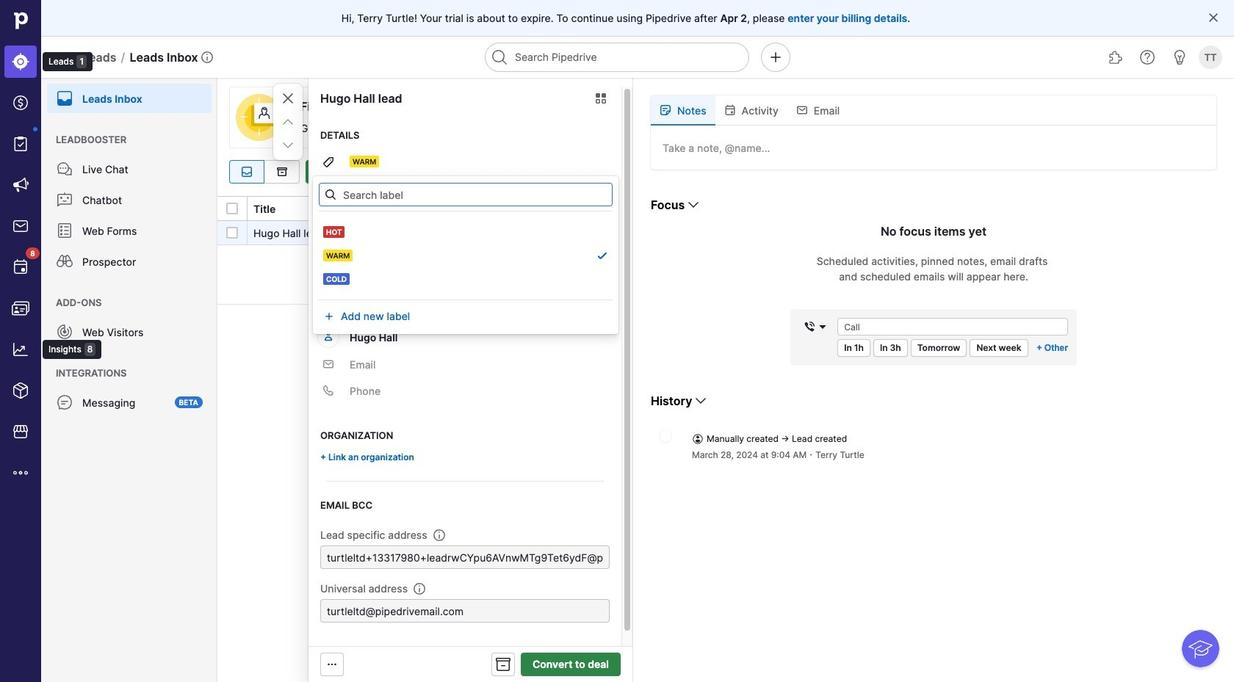 Task type: describe. For each thing, give the bounding box(es) containing it.
0 vertical spatial color active image
[[596, 250, 608, 262]]

1 color muted image from the top
[[323, 183, 334, 195]]

quick add image
[[767, 48, 785, 66]]

products image
[[12, 382, 29, 400]]

knowledge center bot, also known as kc bot is an onboarding assistant that allows you to see the list of onboarding items in one place for quick and easy reference. this improves your in-app experience. image
[[1182, 631, 1220, 668]]

add lead element
[[306, 160, 383, 184]]

insights image
[[12, 341, 29, 359]]

2 vertical spatial color active image
[[323, 331, 334, 342]]

info image
[[414, 583, 425, 595]]

Search Pipedrive field
[[485, 43, 749, 72]]

menu toggle image
[[56, 48, 73, 66]]



Task type: vqa. For each thing, say whether or not it's contained in the screenshot.
Menu Toggle "icon"
yes



Task type: locate. For each thing, give the bounding box(es) containing it.
0 vertical spatial color muted image
[[323, 209, 334, 221]]

3 color undefined image from the top
[[56, 222, 73, 240]]

deals image
[[12, 94, 29, 112]]

color muted image
[[323, 209, 334, 221], [323, 359, 334, 370]]

inbox image
[[238, 166, 256, 178]]

1 color undefined image from the top
[[56, 90, 73, 107]]

1 vertical spatial info image
[[433, 529, 445, 541]]

campaigns image
[[12, 176, 29, 194]]

1 vertical spatial color muted image
[[323, 385, 334, 397]]

quick help image
[[1139, 48, 1156, 66]]

None text field
[[320, 546, 610, 569], [320, 599, 610, 623], [320, 546, 610, 569], [320, 599, 610, 623]]

color undefined image down menu toggle icon
[[56, 90, 73, 107]]

color primary image inside add lead element
[[309, 166, 326, 178]]

leads image
[[12, 53, 29, 71]]

None field
[[799, 318, 832, 336]]

menu
[[0, 0, 102, 683], [41, 78, 217, 683]]

grid
[[217, 195, 1234, 683]]

home image
[[10, 10, 32, 32]]

sales inbox image
[[12, 217, 29, 235]]

2 color muted image from the top
[[323, 359, 334, 370]]

color undefined image
[[12, 135, 29, 153], [56, 191, 73, 209], [56, 253, 73, 270], [12, 259, 29, 276], [56, 323, 73, 341], [56, 394, 73, 411]]

color primary image
[[592, 93, 610, 104], [660, 104, 671, 116], [724, 104, 736, 116], [279, 137, 297, 154], [323, 156, 334, 168], [309, 166, 326, 178], [976, 166, 994, 178], [1007, 166, 1024, 178], [1075, 166, 1093, 178], [1201, 166, 1219, 178], [324, 189, 336, 201], [226, 203, 238, 215], [226, 227, 238, 239], [323, 260, 335, 271], [804, 321, 816, 333], [692, 392, 710, 410], [692, 433, 704, 445], [326, 659, 338, 671]]

1 horizontal spatial info image
[[433, 529, 445, 541]]

0 horizontal spatial info image
[[201, 51, 213, 63]]

1 vertical spatial color undefined image
[[56, 160, 73, 178]]

marketplace image
[[12, 423, 29, 441]]

1 vertical spatial color muted image
[[323, 359, 334, 370]]

contacts image
[[12, 300, 29, 317]]

archive image
[[273, 166, 291, 178]]

color undefined image
[[56, 90, 73, 107], [56, 160, 73, 178], [56, 222, 73, 240]]

add lead options image
[[363, 166, 380, 178]]

more image
[[12, 464, 29, 482]]

color undefined image right sales inbox icon
[[56, 222, 73, 240]]

Call text field
[[838, 318, 1068, 336]]

color primary image
[[1208, 12, 1220, 24], [279, 90, 297, 107], [796, 104, 808, 116], [279, 113, 297, 131], [897, 166, 915, 178], [1106, 166, 1124, 178], [1170, 166, 1188, 178], [685, 196, 703, 214], [323, 236, 334, 248], [817, 321, 829, 333], [494, 656, 512, 674]]

0 vertical spatial color undefined image
[[56, 90, 73, 107]]

2 color muted image from the top
[[323, 385, 334, 397]]

2 color undefined image from the top
[[56, 160, 73, 178]]

info image
[[201, 51, 213, 63], [433, 529, 445, 541]]

menu item
[[0, 41, 41, 82], [41, 78, 217, 113]]

color muted image
[[323, 183, 334, 195], [323, 385, 334, 397]]

0 vertical spatial color muted image
[[323, 183, 334, 195]]

2 vertical spatial color undefined image
[[56, 222, 73, 240]]

0 vertical spatial info image
[[201, 51, 213, 63]]

color undefined image right campaigns icon
[[56, 160, 73, 178]]

Search label text field
[[318, 183, 612, 206]]

color active image
[[596, 250, 608, 262], [323, 311, 335, 323], [323, 331, 334, 342]]

1 color muted image from the top
[[323, 209, 334, 221]]

sales assistant image
[[1171, 48, 1189, 66]]

color secondary image
[[660, 431, 671, 442]]

row
[[217, 221, 1234, 248]]

1 vertical spatial color active image
[[323, 311, 335, 323]]



